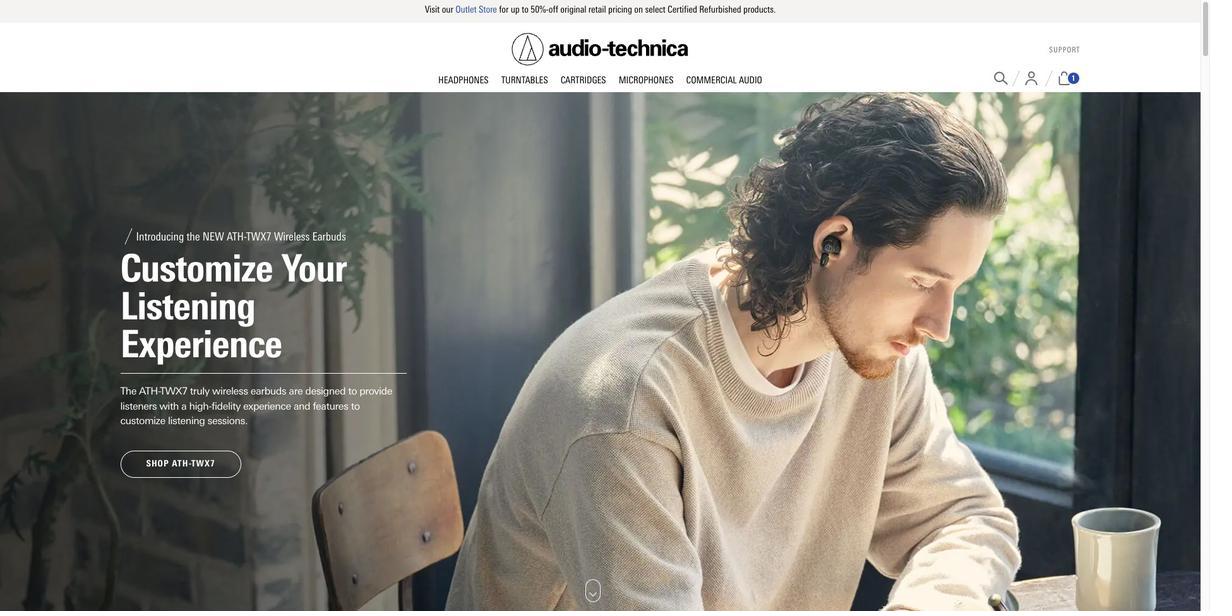 Task type: locate. For each thing, give the bounding box(es) containing it.
products.
[[744, 4, 776, 15]]

to
[[522, 4, 529, 15], [348, 386, 357, 398], [351, 400, 360, 412]]

ath- for shop
[[172, 459, 192, 470]]

twx7 up with
[[160, 386, 188, 398]]

magnifying glass image
[[995, 71, 1008, 85]]

twx7 for the
[[160, 386, 188, 398]]

twx7
[[160, 386, 188, 398], [192, 459, 215, 470]]

1 horizontal spatial divider line image
[[1046, 70, 1053, 86]]

2 vertical spatial to
[[351, 400, 360, 412]]

1 horizontal spatial twx7
[[192, 459, 215, 470]]

0 horizontal spatial divider line image
[[1013, 70, 1020, 86]]

shop ath-twx7
[[146, 459, 215, 470]]

twx7 inside button
[[192, 459, 215, 470]]

original
[[561, 4, 587, 15]]

visit our outlet store for up to 50%-off original retail pricing on select certified refurbished products.
[[425, 4, 776, 15]]

0 horizontal spatial twx7
[[160, 386, 188, 398]]

ath- for the
[[139, 386, 160, 398]]

microphones
[[619, 74, 674, 86]]

outlet
[[456, 4, 477, 15]]

divider line image
[[1013, 70, 1020, 86], [1046, 70, 1053, 86]]

customize
[[120, 415, 165, 427]]

1 vertical spatial ath-
[[172, 459, 192, 470]]

with
[[159, 400, 179, 412]]

cartridges
[[561, 74, 607, 86]]

twx7 for shop
[[192, 459, 215, 470]]

select
[[646, 4, 666, 15]]

store
[[479, 4, 497, 15]]

ath- up listeners
[[139, 386, 160, 398]]

twx7 right shop
[[192, 459, 215, 470]]

0 vertical spatial twx7
[[160, 386, 188, 398]]

0 vertical spatial to
[[522, 4, 529, 15]]

0 vertical spatial ath-
[[139, 386, 160, 398]]

audio
[[739, 74, 763, 86]]

1 vertical spatial twx7
[[192, 459, 215, 470]]

0 horizontal spatial ath-
[[139, 386, 160, 398]]

shop ath-twx7 button
[[120, 451, 241, 478]]

listening
[[168, 415, 205, 427]]

fidelity
[[212, 400, 241, 412]]

to right the features
[[351, 400, 360, 412]]

50%-
[[531, 4, 549, 15]]

to right up
[[522, 4, 529, 15]]

high-
[[189, 400, 212, 412]]

wireless
[[212, 386, 248, 398]]

earbuds
[[251, 386, 286, 398]]

are
[[289, 386, 303, 398]]

commercial
[[687, 74, 737, 86]]

1 horizontal spatial ath-
[[172, 459, 192, 470]]

ath-
[[139, 386, 160, 398], [172, 459, 192, 470]]

1 link
[[1058, 71, 1081, 85]]

refurbished
[[700, 4, 742, 15]]

divider line image left basket image
[[1046, 70, 1053, 86]]

the ath-twx7 truly wireless earbuds are designed to provide listeners with a high-fidelity experience and features to customize listening sessions.
[[120, 386, 392, 427]]

ath- right shop
[[172, 459, 192, 470]]

ath- inside the ath-twx7 truly wireless earbuds are designed to provide listeners with a high-fidelity experience and features to customize listening sessions.
[[139, 386, 160, 398]]

certified
[[668, 4, 698, 15]]

outlet store link
[[456, 4, 497, 15]]

ath- inside shop ath-twx7 button
[[172, 459, 192, 470]]

divider line image right magnifying glass image
[[1013, 70, 1020, 86]]

shop ath-twx7 link
[[120, 451, 241, 478]]

features
[[313, 400, 349, 412]]

on
[[635, 4, 643, 15]]

store logo image
[[512, 33, 689, 65]]

to left the provide
[[348, 386, 357, 398]]

twx7 inside the ath-twx7 truly wireless earbuds are designed to provide listeners with a high-fidelity experience and features to customize listening sessions.
[[160, 386, 188, 398]]

our
[[442, 4, 454, 15]]



Task type: describe. For each thing, give the bounding box(es) containing it.
retail
[[589, 4, 607, 15]]

and
[[294, 400, 310, 412]]

headphones
[[439, 74, 489, 86]]

pricing
[[609, 4, 633, 15]]

headphones link
[[432, 74, 495, 87]]

listeners
[[120, 400, 157, 412]]

off
[[549, 4, 559, 15]]

for
[[499, 4, 509, 15]]

commercial audio link
[[680, 74, 769, 87]]

microphones link
[[613, 74, 680, 87]]

commercial audio
[[687, 74, 763, 86]]

1 vertical spatial to
[[348, 386, 357, 398]]

truly
[[190, 386, 210, 398]]

1
[[1072, 74, 1076, 83]]

sessions.
[[208, 415, 248, 427]]

basket image
[[1058, 71, 1072, 85]]

turntables link
[[495, 74, 555, 87]]

experience
[[243, 400, 291, 412]]

provide
[[360, 386, 392, 398]]

visit
[[425, 4, 440, 15]]

cartridges link
[[555, 74, 613, 87]]

man at table wearing audio-technica earbuds image
[[0, 92, 1201, 612]]

the
[[120, 386, 136, 398]]

a
[[181, 400, 187, 412]]

support
[[1050, 46, 1081, 55]]

1 divider line image from the left
[[1013, 70, 1020, 86]]

2 divider line image from the left
[[1046, 70, 1053, 86]]

support link
[[1050, 46, 1081, 55]]

turntables
[[502, 74, 548, 86]]

shop
[[146, 459, 169, 470]]

designed
[[305, 386, 346, 398]]

up
[[511, 4, 520, 15]]



Task type: vqa. For each thing, say whether or not it's contained in the screenshot.
THE FEATURES
yes



